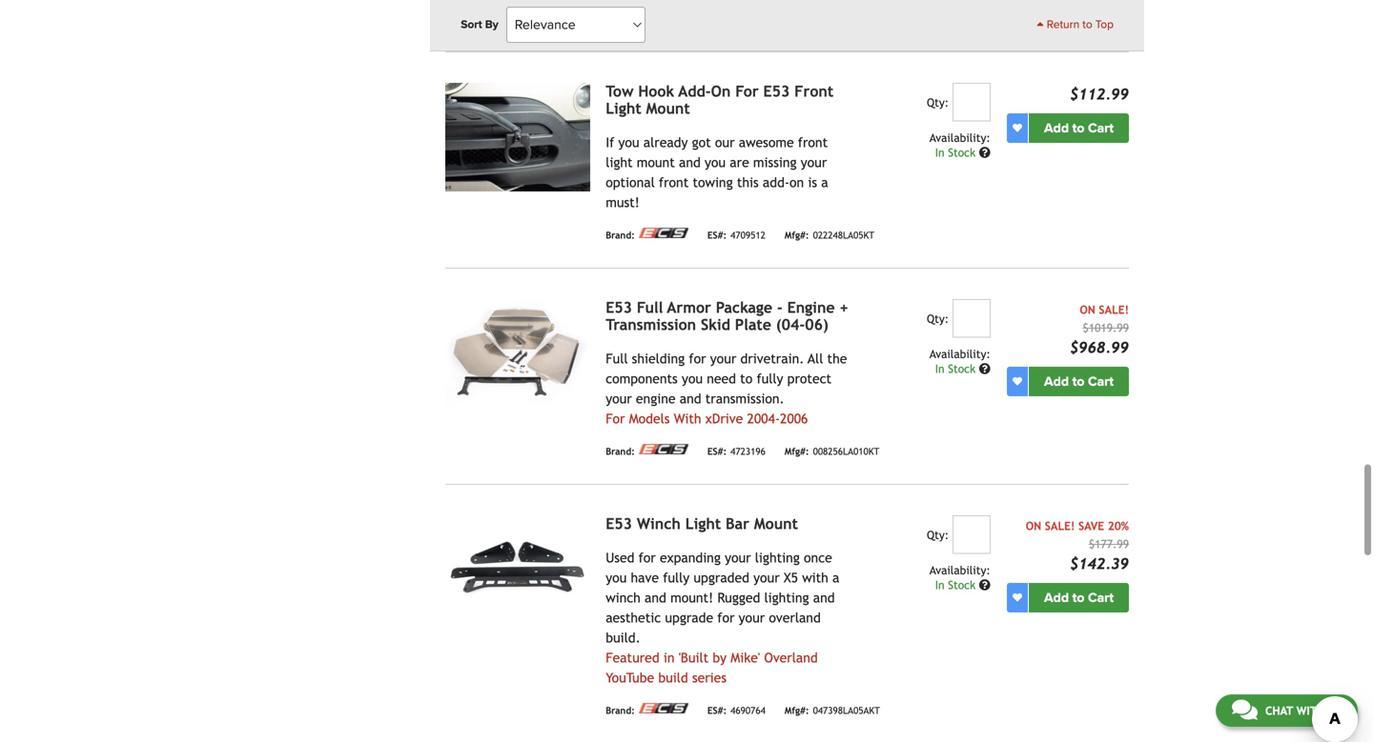 Task type: locate. For each thing, give the bounding box(es) containing it.
0 vertical spatial light
[[606, 100, 641, 118]]

optional
[[606, 175, 655, 190]]

for inside tow hook add-on for e53 front light mount
[[735, 83, 759, 100]]

1 vertical spatial full
[[606, 352, 628, 367]]

sale! for $968.99
[[1099, 303, 1129, 317]]

2 availability: from the top
[[930, 347, 991, 361]]

es#4690764 - 047398la05akt - e53 winch light bar mount - used for expanding your lighting once you have fully upgraded your x5 with a winch and mount! rugged lighting and aesthetic upgrade for your overland build. - ecs - bmw image
[[446, 516, 590, 625]]

3 ecs - corporate logo image from the top
[[639, 445, 688, 455]]

add to cart down $112.99
[[1044, 120, 1114, 137]]

if
[[606, 135, 614, 150]]

a right is
[[821, 175, 828, 190]]

you
[[618, 135, 639, 150], [705, 155, 726, 170], [682, 372, 703, 387], [606, 571, 627, 586]]

-
[[777, 299, 783, 317]]

mike'
[[731, 651, 760, 666]]

qty: for +
[[927, 313, 949, 326]]

front down mount on the top
[[659, 175, 689, 190]]

1 mfg#: from the top
[[785, 230, 809, 241]]

you down "used"
[[606, 571, 627, 586]]

on sale!                         save 20% $177.99 $142.39
[[1026, 520, 1129, 573]]

add for $968.99
[[1044, 374, 1069, 390]]

brand:
[[606, 13, 635, 24], [606, 230, 635, 241], [606, 446, 635, 457], [606, 706, 635, 717]]

1 vertical spatial mount
[[754, 516, 798, 533]]

1 vertical spatial with
[[1297, 705, 1325, 718]]

0 vertical spatial add
[[1044, 120, 1069, 137]]

and inside the if you already got our awesome front light mount and you are missing your optional front towing this add-on is a must!
[[679, 155, 701, 170]]

full left armor
[[637, 299, 663, 317]]

you up towing
[[705, 155, 726, 170]]

add to cart button down $112.99
[[1029, 114, 1129, 143]]

0 vertical spatial qty:
[[927, 96, 949, 109]]

on for $142.39
[[1026, 520, 1042, 533]]

2 stock from the top
[[948, 362, 976, 375]]

light inside tow hook add-on for e53 front light mount
[[606, 100, 641, 118]]

1 horizontal spatial a
[[833, 571, 840, 586]]

to up transmission.
[[740, 372, 753, 387]]

ecs - corporate logo image
[[639, 12, 688, 22], [639, 228, 688, 239], [639, 445, 688, 455], [639, 704, 688, 714]]

for
[[689, 352, 706, 367], [639, 551, 656, 566], [717, 611, 735, 626]]

1 availability: from the top
[[930, 131, 991, 144]]

es#: left 4723196
[[707, 446, 727, 457]]

1 vertical spatial in
[[935, 362, 945, 375]]

2 vertical spatial for
[[717, 611, 735, 626]]

sale! left save
[[1045, 520, 1075, 533]]

add to cart down $968.99
[[1044, 374, 1114, 390]]

protect
[[787, 372, 832, 387]]

a inside the if you already got our awesome front light mount and you are missing your optional front towing this add-on is a must!
[[821, 175, 828, 190]]

x5
[[784, 571, 798, 586]]

overland
[[769, 611, 821, 626]]

1 vertical spatial stock
[[948, 362, 976, 375]]

for inside full shielding for your drivetrain. all the components you need to fully protect your engine and transmission. for models with xdrive 2004-2006
[[689, 352, 706, 367]]

for inside full shielding for your drivetrain. all the components you need to fully protect your engine and transmission. for models with xdrive 2004-2006
[[606, 412, 625, 427]]

e53 left front
[[763, 83, 790, 100]]

1 horizontal spatial front
[[798, 135, 828, 150]]

brand: down the youtube
[[606, 706, 635, 717]]

es#4709512 - 022248la05kt - tow hook add-on for e53 front light mount - if you already got our awesome front light mount and you are missing your optional front towing this add-on is a must! - ecs - bmw image
[[446, 83, 590, 192]]

2 mfg#: from the top
[[785, 446, 809, 457]]

front
[[798, 135, 828, 150], [659, 175, 689, 190]]

in for +
[[935, 362, 945, 375]]

1 vertical spatial availability:
[[930, 347, 991, 361]]

light up the if
[[606, 100, 641, 118]]

2 add to cart button from the top
[[1029, 367, 1129, 397]]

add to cart button down $968.99
[[1029, 367, 1129, 397]]

0 horizontal spatial full
[[606, 352, 628, 367]]

0 vertical spatial es#:
[[707, 230, 727, 241]]

to left top
[[1083, 18, 1093, 31]]

sale! inside on sale!                         save 20% $177.99 $142.39
[[1045, 520, 1075, 533]]

1 vertical spatial es#:
[[707, 446, 727, 457]]

1 vertical spatial fully
[[663, 571, 690, 586]]

0 vertical spatial cart
[[1088, 120, 1114, 137]]

0 vertical spatial fully
[[757, 372, 783, 387]]

for left models
[[606, 412, 625, 427]]

3 availability: from the top
[[930, 564, 991, 577]]

mfg#: 047398la05akt
[[785, 706, 880, 717]]

es#:
[[707, 230, 727, 241], [707, 446, 727, 457], [707, 706, 727, 717]]

on inside on sale!                         save 20% $177.99 $142.39
[[1026, 520, 1042, 533]]

ecs - corporate logo image down build
[[639, 704, 688, 714]]

0 horizontal spatial for
[[639, 551, 656, 566]]

0 horizontal spatial on
[[1026, 520, 1042, 533]]

2 vertical spatial add to cart button
[[1029, 584, 1129, 613]]

ecs - corporate logo image down models
[[639, 445, 688, 455]]

1 es#: from the top
[[707, 230, 727, 241]]

on
[[711, 83, 731, 100]]

0 vertical spatial for
[[735, 83, 759, 100]]

full
[[637, 299, 663, 317], [606, 352, 628, 367]]

es#: left 4690764
[[707, 706, 727, 717]]

a right x5
[[833, 571, 840, 586]]

to inside full shielding for your drivetrain. all the components you need to fully protect your engine and transmission. for models with xdrive 2004-2006
[[740, 372, 753, 387]]

1 in stock from the top
[[935, 146, 979, 159]]

0 vertical spatial add to cart button
[[1029, 114, 1129, 143]]

for
[[735, 83, 759, 100], [606, 412, 625, 427]]

None number field
[[952, 83, 991, 121], [952, 300, 991, 338], [952, 516, 991, 554], [952, 83, 991, 121], [952, 300, 991, 338], [952, 516, 991, 554]]

1 vertical spatial add
[[1044, 374, 1069, 390]]

1 vertical spatial for
[[606, 412, 625, 427]]

0 vertical spatial in
[[935, 146, 945, 159]]

mfg#: down the 2006
[[785, 446, 809, 457]]

1 vertical spatial a
[[833, 571, 840, 586]]

3 brand: from the top
[[606, 446, 635, 457]]

cart
[[1088, 120, 1114, 137], [1088, 374, 1114, 390], [1088, 591, 1114, 607]]

your up upgraded
[[725, 551, 751, 566]]

2 vertical spatial add
[[1044, 591, 1069, 607]]

fully down drivetrain.
[[757, 372, 783, 387]]

add-
[[763, 175, 790, 190]]

for down skid
[[689, 352, 706, 367]]

3 add from the top
[[1044, 591, 1069, 607]]

lighting
[[755, 551, 800, 566], [764, 591, 809, 606]]

add to cart down the $142.39
[[1044, 591, 1114, 607]]

1 brand: from the top
[[606, 13, 635, 24]]

3 es#: from the top
[[707, 706, 727, 717]]

1 vertical spatial add to cart button
[[1029, 367, 1129, 397]]

4 brand: from the top
[[606, 706, 635, 717]]

mfg#: right 4690764
[[785, 706, 809, 717]]

0 vertical spatial question circle image
[[979, 147, 991, 158]]

e53 full armor package - engine + transmission skid plate (04-06)
[[606, 299, 849, 334]]

if you already got our awesome front light mount and you are missing your optional front towing this add-on is a must!
[[606, 135, 828, 210]]

cart down $112.99
[[1088, 120, 1114, 137]]

add to wish list image
[[1013, 124, 1022, 133], [1013, 594, 1022, 603]]

1 horizontal spatial fully
[[757, 372, 783, 387]]

upgraded
[[694, 571, 749, 586]]

full up components
[[606, 352, 628, 367]]

0 vertical spatial with
[[802, 571, 829, 586]]

you left need at the right bottom of the page
[[682, 372, 703, 387]]

2 ecs - corporate logo image from the top
[[639, 228, 688, 239]]

1 qty: from the top
[[927, 96, 949, 109]]

e53
[[763, 83, 790, 100], [606, 299, 632, 317], [606, 516, 632, 533]]

ecs - corporate logo image up hook
[[639, 12, 688, 22]]

3 question circle image from the top
[[979, 580, 991, 591]]

components
[[606, 372, 678, 387]]

2 vertical spatial add to cart
[[1044, 591, 1114, 607]]

sort by
[[461, 18, 499, 31]]

1 vertical spatial lighting
[[764, 591, 809, 606]]

a
[[821, 175, 828, 190], [833, 571, 840, 586]]

1 add to wish list image from the top
[[1013, 124, 1022, 133]]

for up "have"
[[639, 551, 656, 566]]

in
[[935, 146, 945, 159], [935, 362, 945, 375], [935, 579, 945, 592]]

2 vertical spatial e53
[[606, 516, 632, 533]]

es#4723196 - 008256la010kt - e53 full armor package - engine + transmission skid plate (04-06) - full shielding for your drivetrain. all the components you need to fully protect your engine and transmission. - ecs - bmw image
[[446, 300, 590, 408]]

for down rugged
[[717, 611, 735, 626]]

transmission
[[606, 316, 696, 334]]

overland
[[764, 651, 818, 666]]

brand: up tow
[[606, 13, 635, 24]]

1 vertical spatial in stock
[[935, 362, 979, 375]]

1 vertical spatial front
[[659, 175, 689, 190]]

in for front
[[935, 146, 945, 159]]

sale! up $1019.99
[[1099, 303, 1129, 317]]

0 horizontal spatial for
[[606, 412, 625, 427]]

your up need at the right bottom of the page
[[710, 352, 736, 367]]

1 vertical spatial cart
[[1088, 374, 1114, 390]]

2 qty: from the top
[[927, 313, 949, 326]]

availability:
[[930, 131, 991, 144], [930, 347, 991, 361], [930, 564, 991, 577]]

1 vertical spatial light
[[685, 516, 721, 533]]

2006
[[780, 412, 808, 427]]

0 vertical spatial in stock
[[935, 146, 979, 159]]

es#: left 4709512
[[707, 230, 727, 241]]

0 vertical spatial e53
[[763, 83, 790, 100]]

to
[[1083, 18, 1093, 31], [1072, 120, 1085, 137], [740, 372, 753, 387], [1072, 374, 1085, 390], [1072, 591, 1085, 607]]

0 vertical spatial for
[[689, 352, 706, 367]]

xdrive
[[705, 412, 743, 427]]

and up with
[[680, 392, 701, 407]]

2 question circle image from the top
[[979, 363, 991, 375]]

0 vertical spatial stock
[[948, 146, 976, 159]]

0 vertical spatial mfg#:
[[785, 230, 809, 241]]

brand: down models
[[606, 446, 635, 457]]

1 vertical spatial qty:
[[927, 313, 949, 326]]

1 horizontal spatial for
[[689, 352, 706, 367]]

bar
[[726, 516, 749, 533]]

add to cart for 20%
[[1044, 591, 1114, 607]]

sort
[[461, 18, 482, 31]]

full inside e53 full armor package - engine + transmission skid plate (04-06)
[[637, 299, 663, 317]]

0 vertical spatial on
[[1080, 303, 1096, 317]]

2 in stock from the top
[[935, 362, 979, 375]]

lighting down x5
[[764, 591, 809, 606]]

0 vertical spatial full
[[637, 299, 663, 317]]

0 vertical spatial sale!
[[1099, 303, 1129, 317]]

with down once
[[802, 571, 829, 586]]

mount up already
[[646, 100, 690, 118]]

stock for front
[[948, 146, 976, 159]]

add to cart button down the $142.39
[[1029, 584, 1129, 613]]

your
[[801, 155, 827, 170], [710, 352, 736, 367], [606, 392, 632, 407], [725, 551, 751, 566], [753, 571, 780, 586], [739, 611, 765, 626]]

mount right bar
[[754, 516, 798, 533]]

you inside "used for expanding your lighting once you have fully upgraded your x5 with a winch and mount! rugged lighting and aesthetic upgrade for your overland build. featured in 'built by mike' overland youtube build series"
[[606, 571, 627, 586]]

brand: down must!
[[606, 230, 635, 241]]

0 horizontal spatial a
[[821, 175, 828, 190]]

1 question circle image from the top
[[979, 147, 991, 158]]

cart for $968.99
[[1088, 374, 1114, 390]]

2 vertical spatial es#:
[[707, 706, 727, 717]]

in stock
[[935, 146, 979, 159], [935, 362, 979, 375], [935, 579, 979, 592]]

ecs - corporate logo image for full
[[639, 445, 688, 455]]

1 add to cart from the top
[[1044, 120, 1114, 137]]

e53 up "used"
[[606, 516, 632, 533]]

your up is
[[801, 155, 827, 170]]

1 vertical spatial mfg#:
[[785, 446, 809, 457]]

3 in from the top
[[935, 579, 945, 592]]

1 vertical spatial for
[[639, 551, 656, 566]]

for right on
[[735, 83, 759, 100]]

1 horizontal spatial full
[[637, 299, 663, 317]]

qty:
[[927, 96, 949, 109], [927, 313, 949, 326], [927, 529, 949, 542]]

mount!
[[670, 591, 714, 606]]

2 vertical spatial availability:
[[930, 564, 991, 577]]

0 horizontal spatial sale!
[[1045, 520, 1075, 533]]

sale! for $142.39
[[1045, 520, 1075, 533]]

0 vertical spatial mount
[[646, 100, 690, 118]]

2 vertical spatial cart
[[1088, 591, 1114, 607]]

20%
[[1108, 520, 1129, 533]]

and down got on the top
[[679, 155, 701, 170]]

and inside full shielding for your drivetrain. all the components you need to fully protect your engine and transmission. for models with xdrive 2004-2006
[[680, 392, 701, 407]]

mount inside tow hook add-on for e53 front light mount
[[646, 100, 690, 118]]

featured
[[606, 651, 660, 666]]

2 vertical spatial in
[[935, 579, 945, 592]]

on inside the on sale! $1019.99 $968.99
[[1080, 303, 1096, 317]]

1 vertical spatial on
[[1026, 520, 1042, 533]]

2 add to cart from the top
[[1044, 374, 1114, 390]]

2 in from the top
[[935, 362, 945, 375]]

1 cart from the top
[[1088, 120, 1114, 137]]

2 vertical spatial stock
[[948, 579, 976, 592]]

fully inside "used for expanding your lighting once you have fully upgraded your x5 with a winch and mount! rugged lighting and aesthetic upgrade for your overland build. featured in 'built by mike' overland youtube build series"
[[663, 571, 690, 586]]

sale!
[[1099, 303, 1129, 317], [1045, 520, 1075, 533]]

on up $1019.99
[[1080, 303, 1096, 317]]

your inside the if you already got our awesome front light mount and you are missing your optional front towing this add-on is a must!
[[801, 155, 827, 170]]

es#: 4690764
[[707, 706, 766, 717]]

1 vertical spatial add to wish list image
[[1013, 594, 1022, 603]]

4 ecs - corporate logo image from the top
[[639, 704, 688, 714]]

and
[[679, 155, 701, 170], [680, 392, 701, 407], [645, 591, 666, 606], [813, 591, 835, 606]]

return to top
[[1044, 18, 1114, 31]]

1 horizontal spatial on
[[1080, 303, 1096, 317]]

ecs - corporate logo image down must!
[[639, 228, 688, 239]]

0 vertical spatial add to cart
[[1044, 120, 1114, 137]]

and down "have"
[[645, 591, 666, 606]]

ecs - corporate logo image for winch
[[639, 704, 688, 714]]

1 vertical spatial add to cart
[[1044, 374, 1114, 390]]

add to cart for $968.99
[[1044, 374, 1114, 390]]

engine
[[636, 392, 676, 407]]

0 vertical spatial front
[[798, 135, 828, 150]]

3 add to cart button from the top
[[1029, 584, 1129, 613]]

missing
[[753, 155, 797, 170]]

cart down $968.99
[[1088, 374, 1114, 390]]

0 vertical spatial a
[[821, 175, 828, 190]]

awesome
[[739, 135, 794, 150]]

hook
[[638, 83, 674, 100]]

2 vertical spatial qty:
[[927, 529, 949, 542]]

transmission.
[[705, 392, 785, 407]]

2 brand: from the top
[[606, 230, 635, 241]]

3 cart from the top
[[1088, 591, 1114, 607]]

on sale! $1019.99 $968.99
[[1070, 303, 1129, 357]]

1 in from the top
[[935, 146, 945, 159]]

add to cart button
[[1029, 114, 1129, 143], [1029, 367, 1129, 397], [1029, 584, 1129, 613]]

chat with us link
[[1216, 695, 1358, 728]]

2 add from the top
[[1044, 374, 1069, 390]]

ecs - corporate logo image for hook
[[639, 228, 688, 239]]

on left save
[[1026, 520, 1042, 533]]

fully down expanding
[[663, 571, 690, 586]]

1 vertical spatial sale!
[[1045, 520, 1075, 533]]

mfg#: left 022248la05kt
[[785, 230, 809, 241]]

add to cart button for $968.99
[[1029, 367, 1129, 397]]

mfg#: 008256la010kt
[[785, 446, 880, 457]]

2 vertical spatial mfg#:
[[785, 706, 809, 717]]

sale! inside the on sale! $1019.99 $968.99
[[1099, 303, 1129, 317]]

lighting up x5
[[755, 551, 800, 566]]

expanding
[[660, 551, 721, 566]]

add to cart
[[1044, 120, 1114, 137], [1044, 374, 1114, 390], [1044, 591, 1114, 607]]

2 cart from the top
[[1088, 374, 1114, 390]]

light left bar
[[685, 516, 721, 533]]

e53 up shielding
[[606, 299, 632, 317]]

2 vertical spatial in stock
[[935, 579, 979, 592]]

front up is
[[798, 135, 828, 150]]

with left us
[[1297, 705, 1325, 718]]

to down $112.99
[[1072, 120, 1085, 137]]

1 stock from the top
[[948, 146, 976, 159]]

armor
[[667, 299, 711, 317]]

3 add to cart from the top
[[1044, 591, 1114, 607]]

2 es#: from the top
[[707, 446, 727, 457]]

cart down the $142.39
[[1088, 591, 1114, 607]]

$177.99
[[1089, 538, 1129, 551]]

you right the if
[[618, 135, 639, 150]]

2 horizontal spatial for
[[717, 611, 735, 626]]

e53 for e53 winch light bar mount
[[606, 516, 632, 533]]

already
[[643, 135, 688, 150]]

chat
[[1265, 705, 1293, 718]]

1 vertical spatial e53
[[606, 299, 632, 317]]

availability: for +
[[930, 347, 991, 361]]

0 horizontal spatial fully
[[663, 571, 690, 586]]

your left x5
[[753, 571, 780, 586]]

0 vertical spatial availability:
[[930, 131, 991, 144]]

light
[[606, 100, 641, 118], [685, 516, 721, 533]]

e53 inside e53 full armor package - engine + transmission skid plate (04-06)
[[606, 299, 632, 317]]

fully
[[757, 372, 783, 387], [663, 571, 690, 586]]

0 horizontal spatial front
[[659, 175, 689, 190]]

question circle image
[[979, 147, 991, 158], [979, 363, 991, 375], [979, 580, 991, 591]]

1 horizontal spatial sale!
[[1099, 303, 1129, 317]]

0 horizontal spatial with
[[802, 571, 829, 586]]

1 vertical spatial question circle image
[[979, 363, 991, 375]]

0 horizontal spatial mount
[[646, 100, 690, 118]]

4690764
[[731, 706, 766, 717]]

1 horizontal spatial for
[[735, 83, 759, 100]]

build.
[[606, 631, 641, 646]]

mfg#: for engine
[[785, 446, 809, 457]]

0 vertical spatial add to wish list image
[[1013, 124, 1022, 133]]

0 horizontal spatial light
[[606, 100, 641, 118]]

2 vertical spatial question circle image
[[979, 580, 991, 591]]



Task type: vqa. For each thing, say whether or not it's contained in the screenshot.
the review.
no



Task type: describe. For each thing, give the bounding box(es) containing it.
top
[[1096, 18, 1114, 31]]

question circle image for on sale!
[[979, 363, 991, 375]]

mfg#: 022248la05kt
[[785, 230, 875, 241]]

e53 winch light bar mount
[[606, 516, 798, 533]]

models
[[629, 412, 670, 427]]

by
[[485, 18, 499, 31]]

got
[[692, 135, 711, 150]]

package
[[716, 299, 773, 317]]

our
[[715, 135, 735, 150]]

3 mfg#: from the top
[[785, 706, 809, 717]]

availability: for front
[[930, 131, 991, 144]]

have
[[631, 571, 659, 586]]

must!
[[606, 195, 640, 210]]

3 stock from the top
[[948, 579, 976, 592]]

es#: for skid
[[707, 446, 727, 457]]

with inside "used for expanding your lighting once you have fully upgraded your x5 with a winch and mount! rugged lighting and aesthetic upgrade for your overland build. featured in 'built by mike' overland youtube build series"
[[802, 571, 829, 586]]

winch
[[606, 591, 641, 606]]

brand: for e53 winch light bar mount
[[606, 706, 635, 717]]

3 qty: from the top
[[927, 529, 949, 542]]

in
[[664, 651, 675, 666]]

upgrade
[[665, 611, 713, 626]]

0 vertical spatial lighting
[[755, 551, 800, 566]]

skid
[[701, 316, 730, 334]]

aesthetic
[[606, 611, 661, 626]]

2004-
[[747, 412, 780, 427]]

1 horizontal spatial light
[[685, 516, 721, 533]]

1 add to cart button from the top
[[1029, 114, 1129, 143]]

youtube
[[606, 671, 654, 686]]

your down rugged
[[739, 611, 765, 626]]

add-
[[679, 83, 711, 100]]

add to wish list image
[[1013, 377, 1022, 387]]

e53 winch light bar mount link
[[606, 516, 798, 533]]

winch
[[637, 516, 681, 533]]

to down the $142.39
[[1072, 591, 1085, 607]]

used for expanding your lighting once you have fully upgraded your x5 with a winch and mount! rugged lighting and aesthetic upgrade for your overland build. featured in 'built by mike' overland youtube build series
[[606, 551, 840, 686]]

towing
[[693, 175, 733, 190]]

1 ecs - corporate logo image from the top
[[639, 12, 688, 22]]

$1019.99
[[1083, 322, 1129, 335]]

stock for +
[[948, 362, 976, 375]]

es#: 4709512
[[707, 230, 766, 241]]

tow hook add-on for e53 front light mount link
[[606, 83, 834, 118]]

front
[[795, 83, 834, 100]]

used
[[606, 551, 635, 566]]

plate
[[735, 316, 771, 334]]

in stock for front
[[935, 146, 979, 159]]

2 add to wish list image from the top
[[1013, 594, 1022, 603]]

es#: for mount
[[707, 230, 727, 241]]

mfg#: for e53
[[785, 230, 809, 241]]

on
[[790, 175, 804, 190]]

us
[[1328, 705, 1342, 718]]

06)
[[805, 316, 829, 334]]

4709512
[[731, 230, 766, 241]]

1 horizontal spatial mount
[[754, 516, 798, 533]]

save
[[1079, 520, 1104, 533]]

on for $968.99
[[1080, 303, 1096, 317]]

in stock for +
[[935, 362, 979, 375]]

+
[[840, 299, 849, 317]]

$968.99
[[1070, 339, 1129, 357]]

to down $968.99
[[1072, 374, 1085, 390]]

mount
[[637, 155, 675, 170]]

and up overland at the right
[[813, 591, 835, 606]]

series
[[692, 671, 727, 686]]

brand: for tow hook add-on for e53 front light mount
[[606, 230, 635, 241]]

(04-
[[776, 316, 805, 334]]

is
[[808, 175, 817, 190]]

cart for 20%
[[1088, 591, 1114, 607]]

'built
[[679, 651, 709, 666]]

all
[[808, 352, 823, 367]]

caret up image
[[1037, 18, 1044, 30]]

$112.99
[[1070, 86, 1129, 103]]

3 in stock from the top
[[935, 579, 979, 592]]

brand: for e53 full armor package - engine + transmission skid plate (04-06)
[[606, 446, 635, 457]]

1 horizontal spatial with
[[1297, 705, 1325, 718]]

your down components
[[606, 392, 632, 407]]

add to cart button for 20%
[[1029, 584, 1129, 613]]

with
[[674, 412, 701, 427]]

a inside "used for expanding your lighting once you have fully upgraded your x5 with a winch and mount! rugged lighting and aesthetic upgrade for your overland build. featured in 'built by mike' overland youtube build series"
[[833, 571, 840, 586]]

return
[[1047, 18, 1080, 31]]

the
[[827, 352, 847, 367]]

e53 for e53 full armor package - engine + transmission skid plate (04-06)
[[606, 299, 632, 317]]

1 add from the top
[[1044, 120, 1069, 137]]

tow
[[606, 83, 634, 100]]

fully inside full shielding for your drivetrain. all the components you need to fully protect your engine and transmission. for models with xdrive 2004-2006
[[757, 372, 783, 387]]

047398la05akt
[[813, 706, 880, 717]]

this
[[737, 175, 759, 190]]

question circle image for on sale!                         save 20%
[[979, 580, 991, 591]]

e53 inside tow hook add-on for e53 front light mount
[[763, 83, 790, 100]]

$142.39
[[1070, 556, 1129, 573]]

022248la05kt
[[813, 230, 875, 241]]

question circle image for $112.99
[[979, 147, 991, 158]]

add for 20%
[[1044, 591, 1069, 607]]

are
[[730, 155, 749, 170]]

need
[[707, 372, 736, 387]]

chat with us
[[1265, 705, 1342, 718]]

qty: for front
[[927, 96, 949, 109]]

engine
[[787, 299, 835, 317]]

tow hook add-on for e53 front light mount
[[606, 83, 834, 118]]

drivetrain.
[[740, 352, 804, 367]]

once
[[804, 551, 832, 566]]

comments image
[[1232, 699, 1258, 722]]

shielding
[[632, 352, 685, 367]]

light
[[606, 155, 633, 170]]

full inside full shielding for your drivetrain. all the components you need to fully protect your engine and transmission. for models with xdrive 2004-2006
[[606, 352, 628, 367]]

e53 full armor package - engine + transmission skid plate (04-06) link
[[606, 299, 849, 334]]

full shielding for your drivetrain. all the components you need to fully protect your engine and transmission. for models with xdrive 2004-2006
[[606, 352, 847, 427]]

build
[[658, 671, 688, 686]]

4723196
[[731, 446, 766, 457]]

you inside full shielding for your drivetrain. all the components you need to fully protect your engine and transmission. for models with xdrive 2004-2006
[[682, 372, 703, 387]]

rugged
[[718, 591, 760, 606]]



